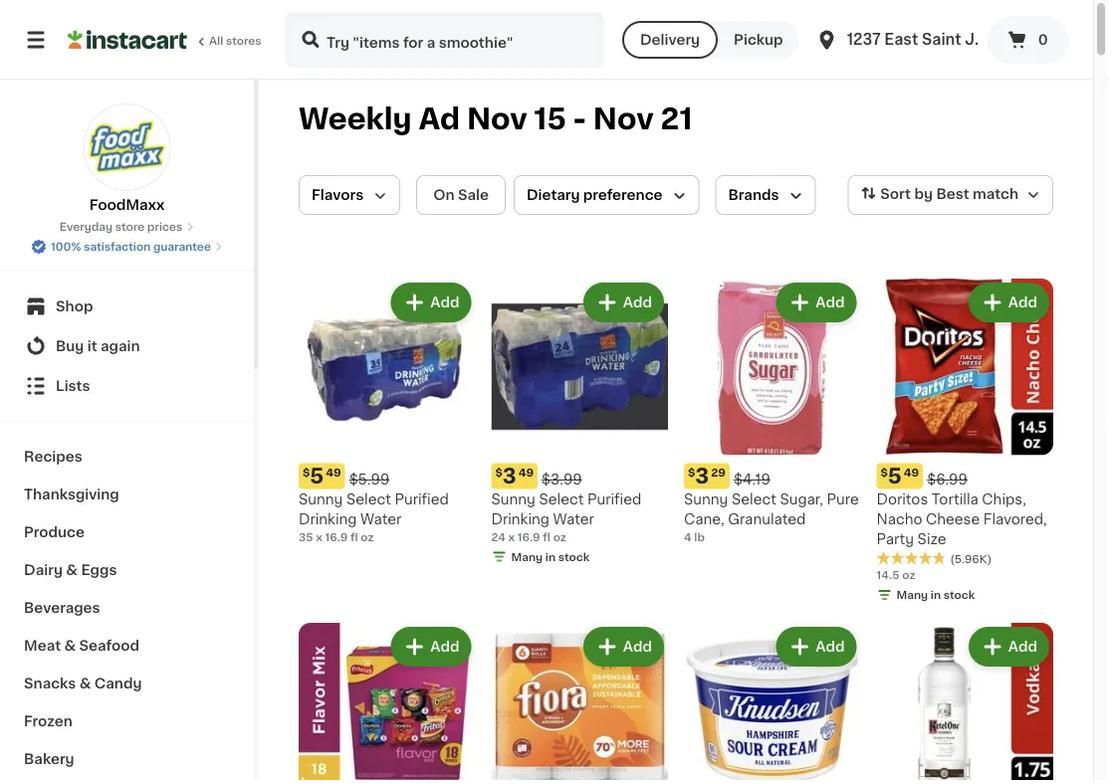Task type: describe. For each thing, give the bounding box(es) containing it.
sunny inside $ 3 49 $3.99 sunny select purified drinking water 24 x 16.9 fl oz
[[491, 492, 536, 506]]

bakery link
[[12, 741, 242, 779]]

$ for $ 5 49 $6.99 doritos tortilla chips, nacho cheese flavored, party size
[[881, 467, 888, 478]]

0 button
[[988, 16, 1069, 64]]

0
[[1038, 33, 1048, 47]]

16.9 inside $ 3 49 $3.99 sunny select purified drinking water 24 x 16.9 fl oz
[[518, 532, 540, 543]]

flavored,
[[984, 512, 1047, 526]]

sunny select sugar, pure cane, granulated 4 lb
[[684, 492, 859, 543]]

match
[[973, 187, 1019, 201]]

street
[[1020, 32, 1068, 47]]

$3.99
[[542, 472, 582, 486]]

on sale
[[433, 188, 489, 202]]

$ 5 49 $6.99 doritos tortilla chips, nacho cheese flavored, party size
[[877, 466, 1047, 546]]

everyday store prices link
[[59, 219, 194, 235]]

sunny for 3
[[684, 492, 728, 506]]

cheese
[[926, 512, 980, 526]]

by
[[914, 187, 933, 201]]

on
[[433, 188, 455, 202]]

$3.49 original price: $3.99 element
[[491, 463, 668, 489]]

doritos
[[877, 492, 928, 506]]

sunny select purified drinking water 35 x 16.9 fl oz
[[299, 492, 449, 543]]

sugar,
[[780, 492, 823, 506]]

Best match Sort by field
[[848, 175, 1053, 215]]

0 horizontal spatial stock
[[558, 552, 590, 563]]

$ 3 49 $3.99 sunny select purified drinking water 24 x 16.9 fl oz
[[491, 466, 642, 543]]

select for 3
[[732, 492, 776, 506]]

produce
[[24, 526, 85, 540]]

$3.29 original price: $4.19 element
[[684, 463, 861, 489]]

sort
[[880, 187, 911, 201]]

prices
[[147, 222, 182, 232]]

granulated
[[728, 512, 806, 526]]

select for 5
[[346, 492, 391, 506]]

drinking inside $ 3 49 $3.99 sunny select purified drinking water 24 x 16.9 fl oz
[[491, 512, 550, 526]]

fl inside 'sunny select purified drinking water 35 x 16.9 fl oz'
[[350, 532, 358, 543]]

Search field
[[287, 14, 602, 66]]

all stores link
[[68, 12, 263, 68]]

oz inside 'sunny select purified drinking water 35 x 16.9 fl oz'
[[361, 532, 374, 543]]

2 nov from the left
[[593, 105, 654, 133]]

brands
[[728, 188, 779, 202]]

recipes link
[[12, 438, 242, 476]]

buy it again link
[[12, 327, 242, 366]]

ad
[[419, 105, 460, 133]]

meat & seafood link
[[12, 627, 242, 665]]

5 for $ 5 49
[[310, 466, 324, 487]]

buy it again
[[56, 340, 140, 353]]

meat & seafood
[[24, 639, 139, 653]]

14.5 oz
[[877, 570, 915, 581]]

satisfaction
[[84, 241, 151, 252]]

1 nov from the left
[[467, 105, 527, 133]]

party
[[877, 532, 914, 546]]

& for meat
[[64, 639, 76, 653]]

stores
[[226, 35, 262, 46]]

frozen link
[[12, 703, 242, 741]]

foodmaxx link
[[83, 104, 171, 215]]

0 horizontal spatial many
[[511, 552, 543, 563]]

$4.19
[[734, 472, 770, 486]]

foodmaxx
[[89, 198, 165, 212]]

shop link
[[12, 287, 242, 327]]

delivery
[[640, 33, 700, 47]]

service type group
[[622, 21, 799, 59]]

bakery
[[24, 753, 74, 767]]

x inside $ 3 49 $3.99 sunny select purified drinking water 24 x 16.9 fl oz
[[508, 532, 515, 543]]

16.9 inside 'sunny select purified drinking water 35 x 16.9 fl oz'
[[325, 532, 348, 543]]

snacks & candy link
[[12, 665, 242, 703]]

meat
[[24, 639, 61, 653]]

pure
[[827, 492, 859, 506]]

water inside $ 3 49 $3.99 sunny select purified drinking water 24 x 16.9 fl oz
[[553, 512, 594, 526]]

on sale button
[[416, 175, 506, 215]]

$ for $ 3 49 $3.99 sunny select purified drinking water 24 x 16.9 fl oz
[[495, 467, 503, 478]]

3 for $ 3 49 $3.99 sunny select purified drinking water 24 x 16.9 fl oz
[[503, 466, 517, 487]]

preference
[[583, 188, 663, 202]]

15
[[534, 105, 566, 133]]

dairy
[[24, 564, 63, 577]]

oz inside $ 3 49 $3.99 sunny select purified drinking water 24 x 16.9 fl oz
[[553, 532, 566, 543]]

$5.99
[[349, 472, 390, 486]]

thanksgiving link
[[12, 476, 242, 514]]

purified inside $ 3 49 $3.99 sunny select purified drinking water 24 x 16.9 fl oz
[[587, 492, 642, 506]]

100%
[[51, 241, 81, 252]]

14.5
[[877, 570, 900, 581]]

pickup button
[[718, 21, 799, 59]]

35
[[299, 532, 313, 543]]

east
[[884, 32, 918, 47]]

dairy & eggs link
[[12, 552, 242, 589]]

1 vertical spatial many
[[897, 590, 928, 601]]

produce link
[[12, 514, 242, 552]]

best
[[936, 187, 969, 201]]

cane,
[[684, 512, 725, 526]]

all
[[209, 35, 223, 46]]

weekly
[[299, 105, 412, 133]]

$6.99
[[927, 472, 968, 486]]

x inside 'sunny select purified drinking water 35 x 16.9 fl oz'
[[316, 532, 322, 543]]

$5.49 original price: $6.99 element
[[877, 463, 1053, 489]]

frozen
[[24, 715, 72, 729]]

49 for doritos
[[904, 467, 919, 478]]



Task type: vqa. For each thing, say whether or not it's contained in the screenshot.
19's bare
no



Task type: locate. For each thing, give the bounding box(es) containing it.
0 horizontal spatial 49
[[326, 467, 341, 478]]

size
[[918, 532, 947, 546]]

sunny up cane,
[[684, 492, 728, 506]]

2 sunny from the left
[[491, 492, 536, 506]]

3 left 29
[[695, 466, 709, 487]]

instacart logo image
[[68, 28, 187, 52]]

sale
[[458, 188, 489, 202]]

1 horizontal spatial in
[[931, 590, 941, 601]]

$ inside '$ 3 29'
[[688, 467, 695, 478]]

$ 3 29
[[688, 466, 726, 487]]

seafood
[[79, 639, 139, 653]]

1 horizontal spatial 16.9
[[518, 532, 540, 543]]

1 vertical spatial stock
[[944, 590, 975, 601]]

0 vertical spatial many
[[511, 552, 543, 563]]

select inside 'sunny select purified drinking water 35 x 16.9 fl oz'
[[346, 492, 391, 506]]

everyday
[[59, 222, 113, 232]]

2 vertical spatial &
[[79, 677, 91, 691]]

1 fl from the left
[[350, 532, 358, 543]]

21
[[661, 105, 692, 133]]

1 vertical spatial many in stock
[[897, 590, 975, 601]]

fl
[[350, 532, 358, 543], [543, 532, 551, 543]]

many in stock down 14.5 oz
[[897, 590, 975, 601]]

49 for sunny
[[518, 467, 534, 478]]

0 vertical spatial &
[[66, 564, 78, 577]]

49 left $5.99
[[326, 467, 341, 478]]

2 horizontal spatial oz
[[902, 570, 915, 581]]

sunny up 24 at the left bottom of the page
[[491, 492, 536, 506]]

100% satisfaction guarantee
[[51, 241, 211, 252]]

dietary
[[527, 188, 580, 202]]

2 $ from the left
[[495, 467, 503, 478]]

49 inside $ 5 49 $6.99 doritos tortilla chips, nacho cheese flavored, party size
[[904, 467, 919, 478]]

fl inside $ 3 49 $3.99 sunny select purified drinking water 24 x 16.9 fl oz
[[543, 532, 551, 543]]

49 left $3.99
[[518, 467, 534, 478]]

$ inside $ 5 49 $6.99 doritos tortilla chips, nacho cheese flavored, party size
[[881, 467, 888, 478]]

2 3 from the left
[[695, 466, 709, 487]]

saint
[[922, 32, 961, 47]]

many down 14.5 oz
[[897, 590, 928, 601]]

& left eggs
[[66, 564, 78, 577]]

fl right 24 at the left bottom of the page
[[543, 532, 551, 543]]

2 water from the left
[[553, 512, 594, 526]]

5 inside $ 5 49 $6.99 doritos tortilla chips, nacho cheese flavored, party size
[[888, 466, 902, 487]]

many in stock
[[511, 552, 590, 563], [897, 590, 975, 601]]

sunny down the $ 5 49
[[299, 492, 343, 506]]

flavors button
[[299, 175, 400, 215]]

in down size
[[931, 590, 941, 601]]

$ inside the $ 5 49
[[303, 467, 310, 478]]

select down $4.19
[[732, 492, 776, 506]]

0 horizontal spatial oz
[[361, 532, 374, 543]]

0 horizontal spatial nov
[[467, 105, 527, 133]]

stock down (5.96k)
[[944, 590, 975, 601]]

snacks & candy
[[24, 677, 142, 691]]

2 fl from the left
[[543, 532, 551, 543]]

16.9 right 35
[[325, 532, 348, 543]]

purified inside 'sunny select purified drinking water 35 x 16.9 fl oz'
[[395, 492, 449, 506]]

0 horizontal spatial 16.9
[[325, 532, 348, 543]]

1 horizontal spatial select
[[539, 492, 584, 506]]

best match
[[936, 187, 1019, 201]]

0 horizontal spatial purified
[[395, 492, 449, 506]]

3 for $ 3 29
[[695, 466, 709, 487]]

4
[[684, 532, 692, 543]]

1 horizontal spatial x
[[508, 532, 515, 543]]

sunny inside 'sunny select purified drinking water 35 x 16.9 fl oz'
[[299, 492, 343, 506]]

1 horizontal spatial stock
[[944, 590, 975, 601]]

oz down $3.99
[[553, 532, 566, 543]]

x
[[316, 532, 322, 543], [508, 532, 515, 543]]

2 select from the left
[[539, 492, 584, 506]]

guarantee
[[153, 241, 211, 252]]

tortilla
[[932, 492, 979, 506]]

49 up doritos
[[904, 467, 919, 478]]

1 purified from the left
[[395, 492, 449, 506]]

store
[[115, 222, 145, 232]]

1 horizontal spatial fl
[[543, 532, 551, 543]]

$ left $3.99
[[495, 467, 503, 478]]

x right 24 at the left bottom of the page
[[508, 532, 515, 543]]

lb
[[694, 532, 705, 543]]

1237 east saint james street
[[847, 32, 1068, 47]]

0 horizontal spatial 3
[[503, 466, 517, 487]]

5
[[310, 466, 324, 487], [888, 466, 902, 487]]

purified down $3.49 original price: $3.99 element
[[587, 492, 642, 506]]

2 drinking from the left
[[491, 512, 550, 526]]

1 horizontal spatial 3
[[695, 466, 709, 487]]

1237 east saint james street button
[[815, 12, 1068, 68]]

delivery button
[[622, 21, 718, 59]]

lists link
[[12, 366, 242, 406]]

in
[[545, 552, 556, 563], [931, 590, 941, 601]]

1 horizontal spatial nov
[[593, 105, 654, 133]]

None search field
[[285, 12, 604, 68]]

3 49 from the left
[[904, 467, 919, 478]]

$5.49 original price: $5.99 element
[[299, 463, 475, 489]]

select down $3.99
[[539, 492, 584, 506]]

oz
[[361, 532, 374, 543], [553, 532, 566, 543], [902, 570, 915, 581]]

1 horizontal spatial water
[[553, 512, 594, 526]]

1 vertical spatial &
[[64, 639, 76, 653]]

0 vertical spatial in
[[545, 552, 556, 563]]

water down $3.99
[[553, 512, 594, 526]]

24
[[491, 532, 506, 543]]

1 select from the left
[[346, 492, 391, 506]]

2 horizontal spatial sunny
[[684, 492, 728, 506]]

select down $5.99
[[346, 492, 391, 506]]

everyday store prices
[[59, 222, 182, 232]]

2 horizontal spatial 49
[[904, 467, 919, 478]]

oz down $5.99
[[361, 532, 374, 543]]

candy
[[94, 677, 142, 691]]

purified down $5.49 original price: $5.99 element
[[395, 492, 449, 506]]

chips,
[[982, 492, 1026, 506]]

select inside sunny select sugar, pure cane, granulated 4 lb
[[732, 492, 776, 506]]

stock
[[558, 552, 590, 563], [944, 590, 975, 601]]

in down $ 3 49 $3.99 sunny select purified drinking water 24 x 16.9 fl oz at the bottom
[[545, 552, 556, 563]]

recipes
[[24, 450, 82, 464]]

1 vertical spatial in
[[931, 590, 941, 601]]

select inside $ 3 49 $3.99 sunny select purified drinking water 24 x 16.9 fl oz
[[539, 492, 584, 506]]

0 horizontal spatial many in stock
[[511, 552, 590, 563]]

sunny inside sunny select sugar, pure cane, granulated 4 lb
[[684, 492, 728, 506]]

beverages link
[[12, 589, 242, 627]]

& for dairy
[[66, 564, 78, 577]]

0 horizontal spatial in
[[545, 552, 556, 563]]

3 left $3.99
[[503, 466, 517, 487]]

0 vertical spatial stock
[[558, 552, 590, 563]]

3
[[503, 466, 517, 487], [695, 466, 709, 487]]

all stores
[[209, 35, 262, 46]]

sunny for 5
[[299, 492, 343, 506]]

stock down $ 3 49 $3.99 sunny select purified drinking water 24 x 16.9 fl oz at the bottom
[[558, 552, 590, 563]]

& right the "meat" at left bottom
[[64, 639, 76, 653]]

(5.96k)
[[950, 554, 992, 565]]

49 inside $ 3 49 $3.99 sunny select purified drinking water 24 x 16.9 fl oz
[[518, 467, 534, 478]]

sunny
[[299, 492, 343, 506], [491, 492, 536, 506], [684, 492, 728, 506]]

2 5 from the left
[[888, 466, 902, 487]]

1 horizontal spatial purified
[[587, 492, 642, 506]]

$ up doritos
[[881, 467, 888, 478]]

brands button
[[715, 175, 816, 215]]

$ left $5.99
[[303, 467, 310, 478]]

-
[[573, 105, 586, 133]]

100% satisfaction guarantee button
[[31, 235, 223, 255]]

1 water from the left
[[360, 512, 402, 526]]

$
[[303, 467, 310, 478], [495, 467, 503, 478], [688, 467, 695, 478], [881, 467, 888, 478]]

$ inside $ 3 49 $3.99 sunny select purified drinking water 24 x 16.9 fl oz
[[495, 467, 503, 478]]

1 x from the left
[[316, 532, 322, 543]]

product group
[[299, 279, 475, 545], [491, 279, 668, 569], [684, 279, 861, 545], [877, 279, 1053, 607], [299, 623, 475, 781], [491, 623, 668, 781], [684, 623, 861, 781], [877, 623, 1053, 781]]

shop
[[56, 300, 93, 314]]

oz right 14.5
[[902, 570, 915, 581]]

0 horizontal spatial x
[[316, 532, 322, 543]]

thanksgiving
[[24, 488, 119, 502]]

drinking
[[299, 512, 357, 526], [491, 512, 550, 526]]

1 $ from the left
[[303, 467, 310, 478]]

2 16.9 from the left
[[518, 532, 540, 543]]

1 drinking from the left
[[299, 512, 357, 526]]

3 $ from the left
[[688, 467, 695, 478]]

1237
[[847, 32, 881, 47]]

many
[[511, 552, 543, 563], [897, 590, 928, 601]]

drinking up 24 at the left bottom of the page
[[491, 512, 550, 526]]

29
[[711, 467, 726, 478]]

0 horizontal spatial sunny
[[299, 492, 343, 506]]

$ for $ 3 29
[[688, 467, 695, 478]]

1 horizontal spatial many in stock
[[897, 590, 975, 601]]

nacho
[[877, 512, 923, 526]]

2 purified from the left
[[587, 492, 642, 506]]

0 horizontal spatial select
[[346, 492, 391, 506]]

add
[[430, 296, 460, 310], [623, 296, 652, 310], [816, 296, 845, 310], [1008, 296, 1038, 310], [430, 640, 460, 654], [623, 640, 652, 654], [816, 640, 845, 654], [1008, 640, 1038, 654]]

& for snacks
[[79, 677, 91, 691]]

0 horizontal spatial water
[[360, 512, 402, 526]]

lists
[[56, 379, 90, 393]]

add button
[[393, 285, 469, 321], [585, 285, 662, 321], [778, 285, 855, 321], [971, 285, 1047, 321], [393, 629, 469, 665], [585, 629, 662, 665], [778, 629, 855, 665], [971, 629, 1047, 665]]

3 select from the left
[[732, 492, 776, 506]]

james
[[965, 32, 1017, 47]]

1 horizontal spatial 5
[[888, 466, 902, 487]]

49 inside the $ 5 49
[[326, 467, 341, 478]]

$ for $ 5 49
[[303, 467, 310, 478]]

1 horizontal spatial sunny
[[491, 492, 536, 506]]

& left the candy
[[79, 677, 91, 691]]

nov left 15
[[467, 105, 527, 133]]

5 left $5.99
[[310, 466, 324, 487]]

x right 35
[[316, 532, 322, 543]]

pickup
[[734, 33, 783, 47]]

16.9 right 24 at the left bottom of the page
[[518, 532, 540, 543]]

1 horizontal spatial drinking
[[491, 512, 550, 526]]

weekly ad nov 15 - nov 21
[[299, 105, 692, 133]]

beverages
[[24, 601, 100, 615]]

0 horizontal spatial drinking
[[299, 512, 357, 526]]

0 horizontal spatial 5
[[310, 466, 324, 487]]

5 up doritos
[[888, 466, 902, 487]]

snacks
[[24, 677, 76, 691]]

1 horizontal spatial many
[[897, 590, 928, 601]]

many down $ 3 49 $3.99 sunny select purified drinking water 24 x 16.9 fl oz at the bottom
[[511, 552, 543, 563]]

3 sunny from the left
[[684, 492, 728, 506]]

purified
[[395, 492, 449, 506], [587, 492, 642, 506]]

drinking up 35
[[299, 512, 357, 526]]

water down $5.99
[[360, 512, 402, 526]]

1 49 from the left
[[326, 467, 341, 478]]

sort by
[[880, 187, 933, 201]]

1 horizontal spatial oz
[[553, 532, 566, 543]]

fl right 35
[[350, 532, 358, 543]]

buy
[[56, 340, 84, 353]]

1 16.9 from the left
[[325, 532, 348, 543]]

1 5 from the left
[[310, 466, 324, 487]]

4 $ from the left
[[881, 467, 888, 478]]

1 horizontal spatial 49
[[518, 467, 534, 478]]

5 for $ 5 49 $6.99 doritos tortilla chips, nacho cheese flavored, party size
[[888, 466, 902, 487]]

&
[[66, 564, 78, 577], [64, 639, 76, 653], [79, 677, 91, 691]]

3 inside $ 3 49 $3.99 sunny select purified drinking water 24 x 16.9 fl oz
[[503, 466, 517, 487]]

0 vertical spatial many in stock
[[511, 552, 590, 563]]

foodmaxx logo image
[[83, 104, 171, 191]]

2 49 from the left
[[518, 467, 534, 478]]

2 horizontal spatial select
[[732, 492, 776, 506]]

2 x from the left
[[508, 532, 515, 543]]

nov right -
[[593, 105, 654, 133]]

select
[[346, 492, 391, 506], [539, 492, 584, 506], [732, 492, 776, 506]]

$ left 29
[[688, 467, 695, 478]]

1 sunny from the left
[[299, 492, 343, 506]]

water inside 'sunny select purified drinking water 35 x 16.9 fl oz'
[[360, 512, 402, 526]]

drinking inside 'sunny select purified drinking water 35 x 16.9 fl oz'
[[299, 512, 357, 526]]

it
[[87, 340, 97, 353]]

many in stock down $ 3 49 $3.99 sunny select purified drinking water 24 x 16.9 fl oz at the bottom
[[511, 552, 590, 563]]

1 3 from the left
[[503, 466, 517, 487]]

flavors
[[312, 188, 364, 202]]

5 inside $5.49 original price: $5.99 element
[[310, 466, 324, 487]]

dietary preference button
[[514, 175, 699, 215]]

0 horizontal spatial fl
[[350, 532, 358, 543]]



